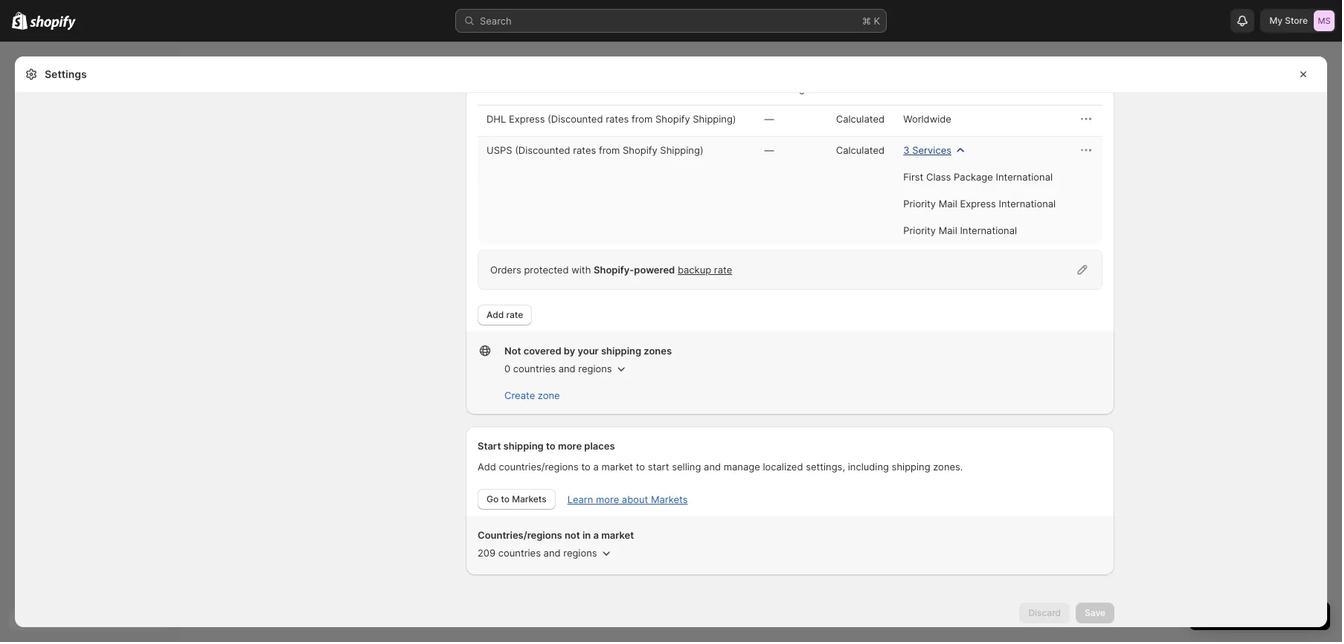 Task type: vqa. For each thing, say whether or not it's contained in the screenshot.
marketing link
no



Task type: locate. For each thing, give the bounding box(es) containing it.
0 vertical spatial and
[[559, 363, 576, 375]]

regions down in
[[563, 548, 597, 560]]

shopify image
[[30, 15, 76, 30]]

1 vertical spatial calculated
[[836, 144, 885, 156]]

add inside button
[[487, 310, 504, 321]]

0 vertical spatial international
[[996, 171, 1053, 183]]

and for 209 countries and regions
[[544, 548, 561, 560]]

shipping)
[[693, 113, 736, 125], [660, 144, 704, 156]]

services
[[904, 83, 943, 95], [912, 144, 952, 156]]

learn more about markets
[[568, 494, 688, 506]]

(discounted
[[548, 113, 603, 125], [515, 144, 570, 156]]

and
[[559, 363, 576, 375], [704, 461, 721, 473], [544, 548, 561, 560]]

priority mail express international
[[904, 198, 1056, 210]]

not
[[505, 345, 521, 357]]

go to markets
[[487, 494, 547, 505]]

countries/regions
[[499, 461, 579, 473]]

rates
[[606, 113, 629, 125], [573, 144, 596, 156]]

mail down priority mail express international
[[939, 225, 958, 237]]

1 vertical spatial shipping
[[503, 441, 544, 452]]

1 vertical spatial —
[[765, 144, 774, 156]]

rates down dhl express (discounted rates from shopify shipping)
[[573, 144, 596, 156]]

markets down countries/regions on the bottom left of page
[[512, 494, 547, 505]]

add countries/regions to a market to start selling and manage localized settings, including shipping zones.
[[478, 461, 963, 473]]

0 vertical spatial —
[[765, 113, 774, 125]]

⌘
[[862, 15, 871, 27]]

rate inside button
[[506, 310, 523, 321]]

add for add rate
[[487, 310, 504, 321]]

0 vertical spatial express
[[509, 113, 545, 125]]

go
[[487, 494, 499, 505]]

to
[[546, 441, 556, 452], [581, 461, 591, 473], [636, 461, 645, 473], [501, 494, 510, 505]]

2 a from the top
[[593, 530, 599, 542]]

0 vertical spatial rates
[[606, 113, 629, 125]]

mail down class
[[939, 198, 958, 210]]

1 vertical spatial market
[[601, 530, 634, 542]]

1 mail from the top
[[939, 198, 958, 210]]

countries down covered
[[513, 363, 556, 375]]

1 vertical spatial rate
[[506, 310, 523, 321]]

shopify
[[656, 113, 690, 125], [623, 144, 658, 156]]

your
[[578, 345, 599, 357]]

countries down 'countries/regions'
[[498, 548, 541, 560]]

shipping right your
[[601, 345, 642, 357]]

orders
[[490, 264, 521, 276]]

market right in
[[601, 530, 634, 542]]

search
[[480, 15, 512, 27]]

from
[[632, 113, 653, 125], [599, 144, 620, 156]]

2 horizontal spatial shipping
[[892, 461, 931, 473]]

shipping left zones. on the bottom right
[[892, 461, 931, 473]]

0 vertical spatial shipping)
[[693, 113, 736, 125]]

1 vertical spatial add
[[478, 461, 496, 473]]

1 — from the top
[[765, 113, 774, 125]]

countries/regions not in a market
[[478, 530, 634, 542]]

add
[[487, 310, 504, 321], [478, 461, 496, 473]]

create zone
[[505, 390, 560, 402]]

0 vertical spatial more
[[558, 441, 582, 452]]

express down first class package international
[[960, 198, 996, 210]]

1 vertical spatial (discounted
[[515, 144, 570, 156]]

shipping up countries/regions on the bottom left of page
[[503, 441, 544, 452]]

more left places
[[558, 441, 582, 452]]

0 vertical spatial regions
[[578, 363, 612, 375]]

zone
[[538, 390, 560, 402]]

market down places
[[602, 461, 633, 473]]

markets
[[512, 494, 547, 505], [651, 494, 688, 506]]

localized
[[763, 461, 803, 473]]

0 horizontal spatial shipping
[[503, 441, 544, 452]]

— for usps (discounted rates from shopify shipping)
[[765, 144, 774, 156]]

express
[[509, 113, 545, 125], [960, 198, 996, 210]]

rate up not
[[506, 310, 523, 321]]

add down start
[[478, 461, 496, 473]]

0 vertical spatial market
[[602, 461, 633, 473]]

mail
[[939, 198, 958, 210], [939, 225, 958, 237]]

calculated
[[836, 113, 885, 125], [836, 144, 885, 156]]

carrier name
[[488, 83, 547, 95]]

countries inside button
[[513, 363, 556, 375]]

0 horizontal spatial rate
[[506, 310, 523, 321]]

class
[[926, 171, 951, 183]]

a
[[593, 461, 599, 473], [593, 530, 599, 542]]

0 vertical spatial shopify
[[656, 113, 690, 125]]

carrier
[[488, 83, 519, 95]]

1 vertical spatial priority
[[904, 225, 936, 237]]

0 vertical spatial calculated
[[836, 113, 885, 125]]

1 horizontal spatial from
[[632, 113, 653, 125]]

0 vertical spatial add
[[487, 310, 504, 321]]

to right go
[[501, 494, 510, 505]]

and down countries/regions not in a market
[[544, 548, 561, 560]]

2 mail from the top
[[939, 225, 958, 237]]

regions down your
[[578, 363, 612, 375]]

shopify-
[[594, 264, 634, 276]]

0 vertical spatial rate
[[714, 264, 732, 276]]

transit time
[[836, 83, 890, 95]]

calculated left 3
[[836, 144, 885, 156]]

first
[[904, 171, 924, 183]]

international down first class package international
[[999, 198, 1056, 210]]

1 market from the top
[[602, 461, 633, 473]]

international down priority mail express international
[[960, 225, 1017, 237]]

1 priority from the top
[[904, 198, 936, 210]]

countries inside button
[[498, 548, 541, 560]]

regions inside button
[[563, 548, 597, 560]]

1 vertical spatial from
[[599, 144, 620, 156]]

2 priority from the top
[[904, 225, 936, 237]]

handling
[[765, 83, 805, 95]]

my store
[[1270, 15, 1308, 26]]

learn more about markets link
[[568, 494, 688, 506]]

1 vertical spatial express
[[960, 198, 996, 210]]

not
[[565, 530, 580, 542]]

international
[[996, 171, 1053, 183], [999, 198, 1056, 210], [960, 225, 1017, 237]]

international for priority mail express international
[[999, 198, 1056, 210]]

2 vertical spatial shipping
[[892, 461, 931, 473]]

2 — from the top
[[765, 144, 774, 156]]

services inside "dropdown button"
[[912, 144, 952, 156]]

services right 3
[[912, 144, 952, 156]]

0 vertical spatial mail
[[939, 198, 958, 210]]

and inside 209 countries and regions button
[[544, 548, 561, 560]]

and inside 0 countries and regions button
[[559, 363, 576, 375]]

0 horizontal spatial more
[[558, 441, 582, 452]]

mail for express
[[939, 198, 958, 210]]

settings,
[[806, 461, 845, 473]]

regions inside button
[[578, 363, 612, 375]]

express right dhl
[[509, 113, 545, 125]]

from down dhl express (discounted rates from shopify shipping)
[[599, 144, 620, 156]]

shipping
[[601, 345, 642, 357], [503, 441, 544, 452], [892, 461, 931, 473]]

rate right backup
[[714, 264, 732, 276]]

2 vertical spatial and
[[544, 548, 561, 560]]

start
[[648, 461, 669, 473]]

dialog
[[1333, 57, 1342, 628]]

calculated down "transit time"
[[836, 113, 885, 125]]

regions
[[578, 363, 612, 375], [563, 548, 597, 560]]

international right package
[[996, 171, 1053, 183]]

rates up usps (discounted rates from shopify shipping)
[[606, 113, 629, 125]]

to up countries/regions on the bottom left of page
[[546, 441, 556, 452]]

1 markets from the left
[[512, 494, 547, 505]]

markets right about on the left of page
[[651, 494, 688, 506]]

(discounted up usps (discounted rates from shopify shipping)
[[548, 113, 603, 125]]

3 services button
[[895, 140, 977, 161]]

priority
[[904, 198, 936, 210], [904, 225, 936, 237]]

and down by in the left of the page
[[559, 363, 576, 375]]

(discounted right usps
[[515, 144, 570, 156]]

⌘ k
[[862, 15, 880, 27]]

0 horizontal spatial markets
[[512, 494, 547, 505]]

countries
[[513, 363, 556, 375], [498, 548, 541, 560]]

carrier name button
[[486, 74, 564, 103]]

1 horizontal spatial more
[[596, 494, 619, 506]]

1 horizontal spatial shipping
[[601, 345, 642, 357]]

0 horizontal spatial express
[[509, 113, 545, 125]]

settings
[[45, 68, 87, 80]]

calculated for dhl express (discounted rates from shopify shipping)
[[836, 113, 885, 125]]

with
[[572, 264, 591, 276]]

1 vertical spatial regions
[[563, 548, 597, 560]]

0 horizontal spatial rates
[[573, 144, 596, 156]]

0 vertical spatial priority
[[904, 198, 936, 210]]

including
[[848, 461, 889, 473]]

add down orders
[[487, 310, 504, 321]]

1 vertical spatial rates
[[573, 144, 596, 156]]

protected
[[524, 264, 569, 276]]

2 calculated from the top
[[836, 144, 885, 156]]

0 vertical spatial shipping
[[601, 345, 642, 357]]

fee
[[808, 83, 822, 95]]

3
[[904, 144, 910, 156]]

1 calculated from the top
[[836, 113, 885, 125]]

1 horizontal spatial markets
[[651, 494, 688, 506]]

1 vertical spatial a
[[593, 530, 599, 542]]

0 vertical spatial countries
[[513, 363, 556, 375]]

1 vertical spatial countries
[[498, 548, 541, 560]]

not covered by your shipping zones
[[505, 345, 672, 357]]

add rate button
[[478, 305, 532, 326]]

a down places
[[593, 461, 599, 473]]

and right 'selling'
[[704, 461, 721, 473]]

0 vertical spatial a
[[593, 461, 599, 473]]

services up worldwide
[[904, 83, 943, 95]]

—
[[765, 113, 774, 125], [765, 144, 774, 156]]

market
[[602, 461, 633, 473], [601, 530, 634, 542]]

more right 'learn'
[[596, 494, 619, 506]]

more
[[558, 441, 582, 452], [596, 494, 619, 506]]

from up usps (discounted rates from shopify shipping)
[[632, 113, 653, 125]]

1 vertical spatial mail
[[939, 225, 958, 237]]

1 a from the top
[[593, 461, 599, 473]]

1 vertical spatial international
[[999, 198, 1056, 210]]

countries/regions
[[478, 530, 562, 542]]

a right in
[[593, 530, 599, 542]]

0 countries and regions
[[505, 363, 612, 375]]

3 services
[[904, 144, 952, 156]]

1 vertical spatial services
[[912, 144, 952, 156]]

2 market from the top
[[601, 530, 634, 542]]



Task type: describe. For each thing, give the bounding box(es) containing it.
add for add countries/regions to a market to start selling and manage localized settings, including shipping zones.
[[478, 461, 496, 473]]

1 horizontal spatial express
[[960, 198, 996, 210]]

time
[[870, 83, 890, 95]]

priority for priority mail international
[[904, 225, 936, 237]]

1 horizontal spatial rates
[[606, 113, 629, 125]]

priority mail international
[[904, 225, 1017, 237]]

2 vertical spatial international
[[960, 225, 1017, 237]]

selling
[[672, 461, 701, 473]]

add rate
[[487, 310, 523, 321]]

0
[[505, 363, 511, 375]]

a for in
[[593, 530, 599, 542]]

regions for 0 countries and regions
[[578, 363, 612, 375]]

handling fee
[[765, 83, 822, 95]]

places
[[584, 441, 615, 452]]

1 vertical spatial shopify
[[623, 144, 658, 156]]

backup
[[678, 264, 712, 276]]

0 vertical spatial services
[[904, 83, 943, 95]]

markets inside the 'go to markets' 'link'
[[512, 494, 547, 505]]

backup rate button
[[669, 260, 741, 281]]

zones.
[[933, 461, 963, 473]]

mail for international
[[939, 225, 958, 237]]

first class package international
[[904, 171, 1053, 183]]

manage
[[724, 461, 760, 473]]

market for to
[[602, 461, 633, 473]]

0 horizontal spatial from
[[599, 144, 620, 156]]

calculated for usps (discounted rates from shopify shipping)
[[836, 144, 885, 156]]

to left start
[[636, 461, 645, 473]]

create
[[505, 390, 535, 402]]

start
[[478, 441, 501, 452]]

priority for priority mail express international
[[904, 198, 936, 210]]

settings dialog
[[15, 0, 1328, 628]]

package
[[954, 171, 993, 183]]

countries for 0
[[513, 363, 556, 375]]

2 markets from the left
[[651, 494, 688, 506]]

1 vertical spatial more
[[596, 494, 619, 506]]

dhl
[[487, 113, 506, 125]]

covered
[[524, 345, 562, 357]]

name
[[522, 83, 547, 95]]

worldwide
[[904, 113, 952, 125]]

my
[[1270, 15, 1283, 26]]

1 horizontal spatial rate
[[714, 264, 732, 276]]

209 countries and regions
[[478, 548, 597, 560]]

transit
[[836, 83, 867, 95]]

to inside 'link'
[[501, 494, 510, 505]]

1 vertical spatial and
[[704, 461, 721, 473]]

regions for 209 countries and regions
[[563, 548, 597, 560]]

in
[[583, 530, 591, 542]]

usps (discounted rates from shopify shipping)
[[487, 144, 704, 156]]

shopify image
[[12, 12, 28, 30]]

countries for 209
[[498, 548, 541, 560]]

by
[[564, 345, 575, 357]]

learn
[[568, 494, 593, 506]]

go to markets link
[[478, 490, 556, 510]]

209 countries and regions button
[[478, 543, 614, 564]]

0 vertical spatial (discounted
[[548, 113, 603, 125]]

powered
[[634, 264, 675, 276]]

k
[[874, 15, 880, 27]]

0 countries and regions button
[[505, 359, 629, 380]]

create zone button
[[496, 385, 569, 406]]

to down places
[[581, 461, 591, 473]]

dhl express (discounted rates from shopify shipping)
[[487, 113, 736, 125]]

zones
[[644, 345, 672, 357]]

store
[[1285, 15, 1308, 26]]

— for dhl express (discounted rates from shopify shipping)
[[765, 113, 774, 125]]

about
[[622, 494, 648, 506]]

1 vertical spatial shipping)
[[660, 144, 704, 156]]

209
[[478, 548, 496, 560]]

usps
[[487, 144, 512, 156]]

start shipping to more places
[[478, 441, 615, 452]]

0 vertical spatial from
[[632, 113, 653, 125]]

market for in
[[601, 530, 634, 542]]

and for 0 countries and regions
[[559, 363, 576, 375]]

a for to
[[593, 461, 599, 473]]

orders protected with shopify-powered backup rate
[[490, 264, 732, 276]]

international for first class package international
[[996, 171, 1053, 183]]

my store image
[[1314, 10, 1335, 31]]



